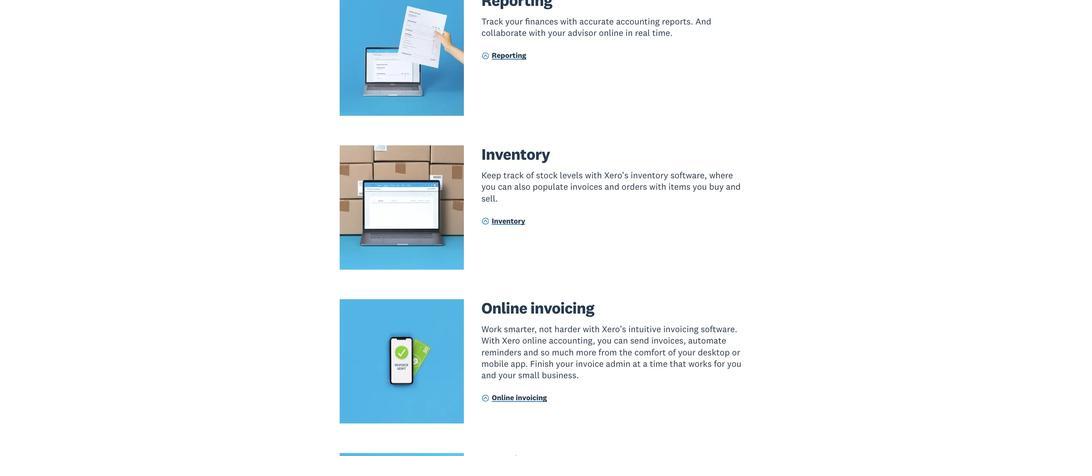 Task type: describe. For each thing, give the bounding box(es) containing it.
0 vertical spatial inventory
[[482, 144, 550, 164]]

works
[[689, 358, 712, 370]]

software.
[[701, 323, 738, 335]]

inventory
[[631, 170, 669, 181]]

you down software,
[[693, 181, 707, 193]]

collaborate
[[482, 27, 527, 39]]

small
[[519, 370, 540, 381]]

can inside work smarter, not harder with xero's intuitive invoicing software. with xero online accounting, you can send invoices, automate reminders and so much more from the comfort of your desktop or mobile app. finish your invoice admin at a time that works for you and your small business.
[[614, 335, 628, 346]]

work
[[482, 323, 502, 335]]

advisor
[[568, 27, 597, 39]]

your down the much
[[556, 358, 574, 370]]

0 vertical spatial invoicing
[[531, 298, 595, 318]]

xero's inside keep track of stock levels with xero's inventory software, where you can also populate invoices and orders with items you buy and sell.
[[605, 170, 629, 181]]

also
[[515, 181, 531, 193]]

your up the collaborate
[[506, 16, 523, 27]]

can inside keep track of stock levels with xero's inventory software, where you can also populate invoices and orders with items you buy and sell.
[[498, 181, 512, 193]]

you up sell.
[[482, 181, 496, 193]]

reports.
[[662, 16, 694, 27]]

invoicing inside work smarter, not harder with xero's intuitive invoicing software. with xero online accounting, you can send invoices, automate reminders and so much more from the comfort of your desktop or mobile app. finish your invoice admin at a time that works for you and your small business.
[[664, 323, 699, 335]]

that
[[670, 358, 687, 370]]

xero's inside work smarter, not harder with xero's intuitive invoicing software. with xero online accounting, you can send invoices, automate reminders and so much more from the comfort of your desktop or mobile app. finish your invoice admin at a time that works for you and your small business.
[[602, 323, 627, 335]]

sell.
[[482, 193, 498, 204]]

your down the app.
[[499, 370, 516, 381]]

your down finances
[[548, 27, 566, 39]]

buy
[[710, 181, 724, 193]]

and left orders
[[605, 181, 620, 193]]

invoices
[[571, 181, 603, 193]]

work smarter, not harder with xero's intuitive invoicing software. with xero online accounting, you can send invoices, automate reminders and so much more from the comfort of your desktop or mobile app. finish your invoice admin at a time that works for you and your small business.
[[482, 323, 742, 381]]

you down or
[[728, 358, 742, 370]]

keep
[[482, 170, 502, 181]]

where
[[710, 170, 733, 181]]

track your finances with accurate accounting reports. and collaborate with your advisor online in real time.
[[482, 16, 712, 39]]

items
[[669, 181, 691, 193]]

admin
[[606, 358, 631, 370]]

app.
[[511, 358, 528, 370]]

and
[[696, 16, 712, 27]]

finish
[[530, 358, 554, 370]]

of inside work smarter, not harder with xero's intuitive invoicing software. with xero online accounting, you can send invoices, automate reminders and so much more from the comfort of your desktop or mobile app. finish your invoice admin at a time that works for you and your small business.
[[669, 347, 676, 358]]

online inside work smarter, not harder with xero's intuitive invoicing software. with xero online accounting, you can send invoices, automate reminders and so much more from the comfort of your desktop or mobile app. finish your invoice admin at a time that works for you and your small business.
[[523, 335, 547, 346]]

and down where
[[726, 181, 741, 193]]

of inside keep track of stock levels with xero's inventory software, where you can also populate invoices and orders with items you buy and sell.
[[526, 170, 534, 181]]

time
[[650, 358, 668, 370]]

with up invoices
[[585, 170, 602, 181]]



Task type: locate. For each thing, give the bounding box(es) containing it.
xero
[[502, 335, 520, 346]]

online invoicing button
[[482, 393, 547, 405]]

inventory inside button
[[492, 216, 526, 226]]

xero's up from
[[602, 323, 627, 335]]

1 vertical spatial inventory
[[492, 216, 526, 226]]

your
[[506, 16, 523, 27], [548, 27, 566, 39], [679, 347, 696, 358], [556, 358, 574, 370], [499, 370, 516, 381]]

harder
[[555, 323, 581, 335]]

xero's
[[605, 170, 629, 181], [602, 323, 627, 335]]

can down track
[[498, 181, 512, 193]]

intuitive
[[629, 323, 662, 335]]

1 vertical spatial xero's
[[602, 323, 627, 335]]

0 horizontal spatial can
[[498, 181, 512, 193]]

0 vertical spatial online invoicing
[[482, 298, 595, 318]]

of down 'invoices,'
[[669, 347, 676, 358]]

1 vertical spatial of
[[669, 347, 676, 358]]

and left so
[[524, 347, 539, 358]]

online inside button
[[492, 393, 514, 403]]

business.
[[542, 370, 579, 381]]

online up the 'work'
[[482, 298, 528, 318]]

at
[[633, 358, 641, 370]]

and
[[605, 181, 620, 193], [726, 181, 741, 193], [524, 347, 539, 358], [482, 370, 497, 381]]

1 horizontal spatial of
[[669, 347, 676, 358]]

invoices,
[[652, 335, 686, 346]]

can up the
[[614, 335, 628, 346]]

populate
[[533, 181, 568, 193]]

inventory up track
[[482, 144, 550, 164]]

finances
[[525, 16, 558, 27]]

with down finances
[[529, 27, 546, 39]]

you
[[482, 181, 496, 193], [693, 181, 707, 193], [598, 335, 612, 346], [728, 358, 742, 370]]

or
[[733, 347, 741, 358]]

accurate
[[580, 16, 614, 27]]

your up that
[[679, 347, 696, 358]]

online inside "track your finances with accurate accounting reports. and collaborate with your advisor online in real time."
[[599, 27, 624, 39]]

and down mobile
[[482, 370, 497, 381]]

much
[[552, 347, 574, 358]]

online
[[599, 27, 624, 39], [523, 335, 547, 346]]

time.
[[653, 27, 673, 39]]

for
[[714, 358, 726, 370]]

mobile
[[482, 358, 509, 370]]

0 vertical spatial of
[[526, 170, 534, 181]]

with
[[561, 16, 578, 27], [529, 27, 546, 39], [585, 170, 602, 181], [650, 181, 667, 193], [583, 323, 600, 335]]

reporting button
[[482, 51, 527, 62]]

invoicing down small
[[516, 393, 547, 403]]

inventory down sell.
[[492, 216, 526, 226]]

0 vertical spatial online
[[599, 27, 624, 39]]

in
[[626, 27, 633, 39]]

smarter,
[[504, 323, 537, 335]]

comfort
[[635, 347, 666, 358]]

online up so
[[523, 335, 547, 346]]

invoicing up harder on the right of the page
[[531, 298, 595, 318]]

0 vertical spatial xero's
[[605, 170, 629, 181]]

software,
[[671, 170, 708, 181]]

of
[[526, 170, 534, 181], [669, 347, 676, 358]]

2 vertical spatial invoicing
[[516, 393, 547, 403]]

keep track of stock levels with xero's inventory software, where you can also populate invoices and orders with items you buy and sell.
[[482, 170, 741, 204]]

with down the inventory
[[650, 181, 667, 193]]

accounting,
[[549, 335, 596, 346]]

track
[[504, 170, 524, 181]]

1 vertical spatial online
[[523, 335, 547, 346]]

invoicing up 'invoices,'
[[664, 323, 699, 335]]

orders
[[622, 181, 648, 193]]

reporting
[[492, 51, 527, 60]]

1 vertical spatial online invoicing
[[492, 393, 547, 403]]

0 vertical spatial can
[[498, 181, 512, 193]]

invoicing inside button
[[516, 393, 547, 403]]

online left in on the right of the page
[[599, 27, 624, 39]]

send
[[631, 335, 650, 346]]

1 vertical spatial invoicing
[[664, 323, 699, 335]]

online
[[482, 298, 528, 318], [492, 393, 514, 403]]

online invoicing
[[482, 298, 595, 318], [492, 393, 547, 403]]

so
[[541, 347, 550, 358]]

1 horizontal spatial can
[[614, 335, 628, 346]]

0 horizontal spatial online
[[523, 335, 547, 346]]

desktop
[[698, 347, 730, 358]]

real
[[635, 27, 651, 39]]

can
[[498, 181, 512, 193], [614, 335, 628, 346]]

not
[[539, 323, 553, 335]]

you up from
[[598, 335, 612, 346]]

inventory button
[[482, 216, 526, 228]]

inventory
[[482, 144, 550, 164], [492, 216, 526, 226]]

xero's up orders
[[605, 170, 629, 181]]

with inside work smarter, not harder with xero's intuitive invoicing software. with xero online accounting, you can send invoices, automate reminders and so much more from the comfort of your desktop or mobile app. finish your invoice admin at a time that works for you and your small business.
[[583, 323, 600, 335]]

1 vertical spatial can
[[614, 335, 628, 346]]

with up accounting,
[[583, 323, 600, 335]]

with
[[482, 335, 500, 346]]

track
[[482, 16, 503, 27]]

of up the also
[[526, 170, 534, 181]]

the
[[620, 347, 633, 358]]

accounting
[[616, 16, 660, 27]]

online invoicing up not at bottom
[[482, 298, 595, 318]]

levels
[[560, 170, 583, 181]]

invoice
[[576, 358, 604, 370]]

0 horizontal spatial of
[[526, 170, 534, 181]]

online down mobile
[[492, 393, 514, 403]]

online invoicing inside online invoicing button
[[492, 393, 547, 403]]

from
[[599, 347, 617, 358]]

online invoicing down small
[[492, 393, 547, 403]]

1 vertical spatial online
[[492, 393, 514, 403]]

automate
[[689, 335, 727, 346]]

a
[[643, 358, 648, 370]]

reminders
[[482, 347, 522, 358]]

more
[[576, 347, 597, 358]]

with up advisor
[[561, 16, 578, 27]]

0 vertical spatial online
[[482, 298, 528, 318]]

stock
[[536, 170, 558, 181]]

invoicing
[[531, 298, 595, 318], [664, 323, 699, 335], [516, 393, 547, 403]]

1 horizontal spatial online
[[599, 27, 624, 39]]



